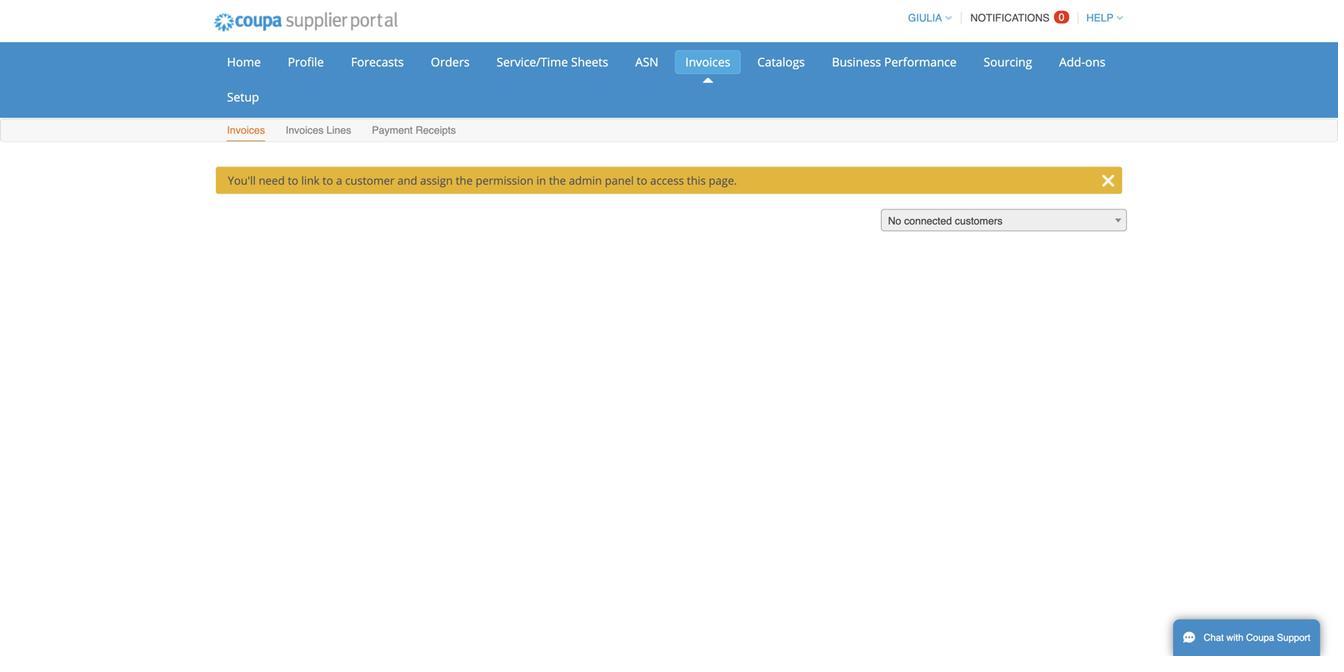 Task type: locate. For each thing, give the bounding box(es) containing it.
connected
[[905, 215, 953, 227]]

invoices inside invoices lines link
[[286, 124, 324, 136]]

invoices link
[[675, 50, 741, 74], [226, 121, 266, 141]]

1 horizontal spatial to
[[323, 173, 333, 188]]

0 horizontal spatial invoices
[[227, 124, 265, 136]]

panel
[[605, 173, 634, 188]]

1 horizontal spatial invoices link
[[675, 50, 741, 74]]

invoices link down setup link
[[226, 121, 266, 141]]

0 horizontal spatial to
[[288, 173, 299, 188]]

1 horizontal spatial the
[[549, 173, 566, 188]]

ons
[[1086, 54, 1106, 70]]

invoices left lines
[[286, 124, 324, 136]]

catalogs
[[758, 54, 805, 70]]

forecasts link
[[341, 50, 414, 74]]

coupa
[[1247, 633, 1275, 644]]

receipts
[[416, 124, 456, 136]]

invoices right asn
[[686, 54, 731, 70]]

invoices link right asn link
[[675, 50, 741, 74]]

the right the assign
[[456, 173, 473, 188]]

2 horizontal spatial to
[[637, 173, 648, 188]]

page.
[[709, 173, 737, 188]]

payment
[[372, 124, 413, 136]]

profile link
[[278, 50, 334, 74]]

access
[[651, 173, 684, 188]]

orders link
[[421, 50, 480, 74]]

to left link
[[288, 173, 299, 188]]

no connected customers
[[889, 215, 1003, 227]]

with
[[1227, 633, 1244, 644]]

payment receipts
[[372, 124, 456, 136]]

help link
[[1080, 12, 1124, 24]]

navigation
[[901, 2, 1124, 33]]

1 horizontal spatial invoices
[[286, 124, 324, 136]]

2 to from the left
[[323, 173, 333, 188]]

service/time sheets link
[[487, 50, 619, 74]]

2 horizontal spatial invoices
[[686, 54, 731, 70]]

0
[[1059, 11, 1065, 23]]

giulia
[[909, 12, 943, 24]]

invoices lines link
[[285, 121, 352, 141]]

invoices
[[686, 54, 731, 70], [227, 124, 265, 136], [286, 124, 324, 136]]

performance
[[885, 54, 957, 70]]

invoices for invoices lines
[[286, 124, 324, 136]]

admin
[[569, 173, 602, 188]]

orders
[[431, 54, 470, 70]]

1 vertical spatial invoices link
[[226, 121, 266, 141]]

to left a
[[323, 173, 333, 188]]

payment receipts link
[[371, 121, 457, 141]]

giulia link
[[901, 12, 952, 24]]

setup
[[227, 89, 259, 105]]

catalogs link
[[747, 50, 816, 74]]

assign
[[420, 173, 453, 188]]

to right the panel
[[637, 173, 648, 188]]

the
[[456, 173, 473, 188], [549, 173, 566, 188]]

invoices down setup link
[[227, 124, 265, 136]]

support
[[1278, 633, 1311, 644]]

sheets
[[571, 54, 609, 70]]

profile
[[288, 54, 324, 70]]

sourcing link
[[974, 50, 1043, 74]]

this
[[687, 173, 706, 188]]

chat with coupa support button
[[1174, 620, 1321, 657]]

3 to from the left
[[637, 173, 648, 188]]

service/time
[[497, 54, 568, 70]]

0 horizontal spatial the
[[456, 173, 473, 188]]

to
[[288, 173, 299, 188], [323, 173, 333, 188], [637, 173, 648, 188]]

add-ons link
[[1049, 50, 1117, 74]]

permission
[[476, 173, 534, 188]]

invoices for the leftmost invoices link
[[227, 124, 265, 136]]

the right in
[[549, 173, 566, 188]]

invoices for top invoices link
[[686, 54, 731, 70]]



Task type: describe. For each thing, give the bounding box(es) containing it.
asn link
[[625, 50, 669, 74]]

1 to from the left
[[288, 173, 299, 188]]

home
[[227, 54, 261, 70]]

forecasts
[[351, 54, 404, 70]]

help
[[1087, 12, 1114, 24]]

coupa supplier portal image
[[203, 2, 409, 42]]

in
[[537, 173, 546, 188]]

customer
[[345, 173, 395, 188]]

customers
[[955, 215, 1003, 227]]

1 the from the left
[[456, 173, 473, 188]]

a
[[336, 173, 342, 188]]

0 horizontal spatial invoices link
[[226, 121, 266, 141]]

and
[[398, 173, 418, 188]]

you'll need to link to a customer and assign the permission in the admin panel to access this page.
[[228, 173, 737, 188]]

navigation containing notifications 0
[[901, 2, 1124, 33]]

add-
[[1060, 54, 1086, 70]]

invoices lines
[[286, 124, 351, 136]]

business performance link
[[822, 50, 968, 74]]

chat with coupa support
[[1204, 633, 1311, 644]]

home link
[[217, 50, 271, 74]]

add-ons
[[1060, 54, 1106, 70]]

you'll
[[228, 173, 256, 188]]

lines
[[327, 124, 351, 136]]

setup link
[[217, 85, 270, 109]]

business
[[832, 54, 882, 70]]

0 vertical spatial invoices link
[[675, 50, 741, 74]]

service/time sheets
[[497, 54, 609, 70]]

notifications
[[971, 12, 1050, 24]]

2 the from the left
[[549, 173, 566, 188]]

business performance
[[832, 54, 957, 70]]

asn
[[636, 54, 659, 70]]

No connected customers field
[[881, 209, 1128, 232]]

link
[[301, 173, 320, 188]]

chat
[[1204, 633, 1225, 644]]

No connected customers text field
[[882, 210, 1127, 232]]

notifications 0
[[971, 11, 1065, 24]]

sourcing
[[984, 54, 1033, 70]]

no
[[889, 215, 902, 227]]

need
[[259, 173, 285, 188]]



Task type: vqa. For each thing, say whether or not it's contained in the screenshot.
need
yes



